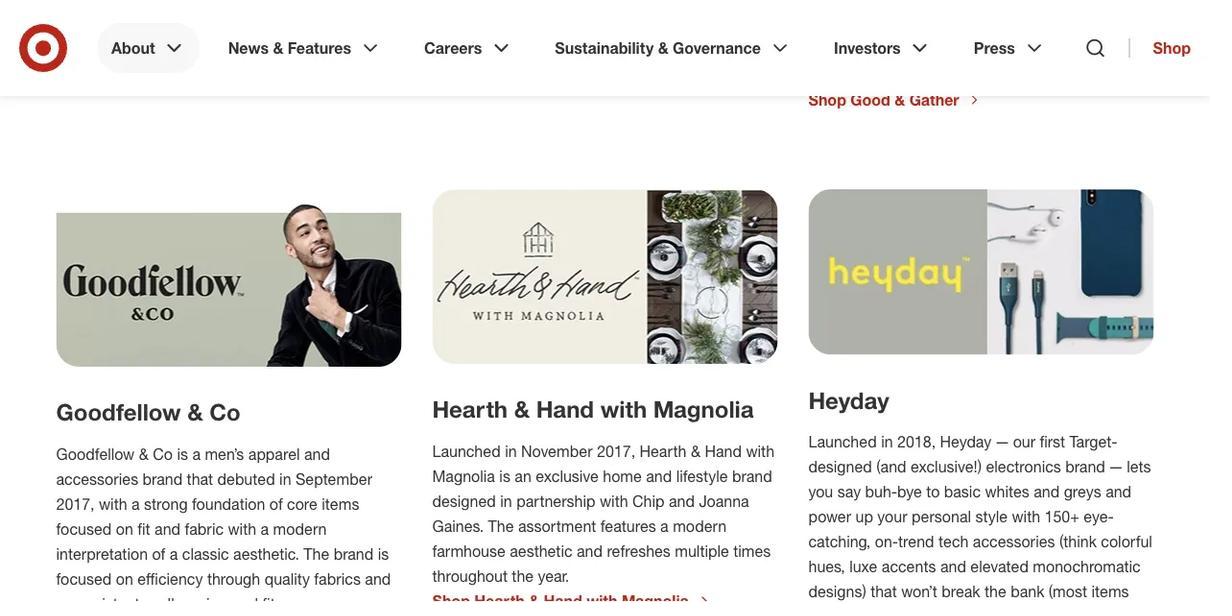 Task type: describe. For each thing, give the bounding box(es) containing it.
in left partnership
[[501, 492, 513, 510]]

tech
[[939, 533, 969, 551]]

& for goodfellow & co
[[187, 398, 203, 426]]

well-
[[148, 594, 180, 602]]

won't
[[902, 582, 938, 601]]

& for sustainability & governance
[[658, 38, 669, 57]]

1 focused from the top
[[56, 519, 112, 538]]

governance
[[673, 38, 761, 57]]

2 focused from the top
[[56, 569, 112, 588]]

modern for hearth & hand with magnolia
[[673, 517, 727, 535]]

hand inside launched in november 2017, hearth & hand with magnolia is an exclusive home and lifestyle brand designed in partnership with chip and joanna gaines. the assortment features a modern farmhouse aesthetic and refreshes multiple times throughout the year.
[[705, 442, 742, 460]]

shop for shop good & gather
[[809, 90, 847, 109]]

news & features
[[228, 38, 352, 57]]

hearth & hand with magnolia
[[433, 395, 754, 423]]

electronics
[[987, 458, 1062, 476]]

co is
[[153, 445, 188, 463]]

launched in 2018, heyday — our first target- designed (and exclusive!) electronics brand — lets you say buh-bye to basic whites and greys and power up your personal style with 150+ eye- catching, on-trend tech accessories (think colorful hues, luxe accents and elevated monochromatic designs) that won't break the bank (most
[[809, 433, 1153, 602]]

farmhouse
[[433, 542, 506, 560]]

hues,
[[809, 557, 846, 576]]

launched for heyday
[[809, 433, 877, 451]]

exclusive
[[536, 467, 599, 485]]

bank
[[1011, 582, 1045, 601]]

a up aesthetic.
[[261, 519, 269, 538]]

in inside launched in 2018, heyday — our first target- designed (and exclusive!) electronics brand — lets you say buh-bye to basic whites and greys and power up your personal style with 150+ eye- catching, on-trend tech accessories (think colorful hues, luxe accents and elevated monochromatic designs) that won't break the bank (most
[[882, 433, 894, 451]]

a man in a suit image
[[56, 189, 402, 367]]

trend
[[899, 533, 935, 551]]

1 on from the top
[[116, 519, 133, 538]]

that inside launched in 2018, heyday — our first target- designed (and exclusive!) electronics brand — lets you say buh-bye to basic whites and greys and power up your personal style with 150+ eye- catching, on-trend tech accessories (think colorful hues, luxe accents and elevated monochromatic designs) that won't break the bank (most
[[871, 582, 898, 601]]

lifestyle
[[677, 467, 729, 485]]

fabric
[[185, 519, 224, 538]]

our
[[1014, 433, 1036, 451]]

partnership
[[517, 492, 596, 510]]

and up eye-
[[1106, 483, 1132, 501]]

the inside goodfellow & co is a men's apparel and accessories brand that debuted in september 2017, with a strong foundation of core items focused on fit and fabric with a modern interpretation of a classic aesthetic. the brand is focused on efficiency through quality fabrics and a consistent, well-engineered fit.
[[304, 544, 330, 563]]

core
[[287, 495, 318, 513]]

& for hearth & hand with magnolia
[[514, 395, 530, 423]]

and down lifestyle on the right bottom
[[669, 492, 695, 510]]

modern for goodfellow & co
[[273, 519, 327, 538]]

about link
[[98, 23, 199, 73]]

features
[[601, 517, 657, 535]]

lets
[[1127, 458, 1152, 476]]

items
[[322, 495, 360, 513]]

press link
[[961, 23, 1060, 73]]

the inside launched in november 2017, hearth & hand with magnolia is an exclusive home and lifestyle brand designed in partnership with chip and joanna gaines. the assortment features a modern farmhouse aesthetic and refreshes multiple times throughout the year.
[[488, 517, 514, 535]]

accents
[[882, 557, 937, 576]]

and up september
[[304, 445, 330, 463]]

is inside launched in november 2017, hearth & hand with magnolia is an exclusive home and lifestyle brand designed in partnership with chip and joanna gaines. the assortment features a modern farmhouse aesthetic and refreshes multiple times throughout the year.
[[500, 467, 511, 485]]

a up "efficiency"
[[170, 544, 178, 563]]

your
[[878, 508, 908, 526]]

men's
[[205, 445, 244, 463]]

sustainability
[[555, 38, 654, 57]]

catching,
[[809, 533, 871, 551]]

investors link
[[821, 23, 946, 73]]

power
[[809, 508, 852, 526]]

& for goodfellow & co is a men's apparel and accessories brand that debuted in september 2017, with a strong foundation of core items focused on fit and fabric with a modern interpretation of a classic aesthetic. the brand is focused on efficiency through quality fabrics and a consistent, well-engineered fit.
[[139, 445, 149, 463]]

personal
[[912, 508, 972, 526]]

0 vertical spatial —
[[997, 433, 1009, 451]]

eye-
[[1084, 508, 1115, 526]]

greys
[[1065, 483, 1102, 501]]

joanna
[[699, 492, 750, 510]]

text image
[[433, 189, 778, 364]]

luxe
[[850, 557, 878, 576]]

engineered
[[180, 594, 258, 602]]

efficiency
[[138, 569, 203, 588]]

in inside goodfellow & co is a men's apparel and accessories brand that debuted in september 2017, with a strong foundation of core items focused on fit and fabric with a modern interpretation of a classic aesthetic. the brand is focused on efficiency through quality fabrics and a consistent, well-engineered fit.
[[280, 470, 292, 488]]

careers
[[425, 38, 482, 57]]

0 horizontal spatial heyday
[[809, 386, 890, 414]]

about
[[111, 38, 155, 57]]

1 horizontal spatial of
[[270, 495, 283, 513]]

0 vertical spatial hearth
[[433, 395, 508, 423]]

monochromatic
[[1034, 557, 1142, 576]]

a inside launched in november 2017, hearth & hand with magnolia is an exclusive home and lifestyle brand designed in partnership with chip and joanna gaines. the assortment features a modern farmhouse aesthetic and refreshes multiple times throughout the year.
[[661, 517, 669, 535]]

debuted
[[218, 470, 275, 488]]

consistent,
[[69, 594, 144, 602]]

fit
[[138, 519, 150, 538]]

with down 'home'
[[600, 492, 629, 510]]

magnolia inside launched in november 2017, hearth & hand with magnolia is an exclusive home and lifestyle brand designed in partnership with chip and joanna gaines. the assortment features a modern farmhouse aesthetic and refreshes multiple times throughout the year.
[[433, 467, 495, 485]]

1 vertical spatial of
[[152, 544, 165, 563]]

brand inside launched in 2018, heyday — our first target- designed (and exclusive!) electronics brand — lets you say buh-bye to basic whites and greys and power up your personal style with 150+ eye- catching, on-trend tech accessories (think colorful hues, luxe accents and elevated monochromatic designs) that won't break the bank (most
[[1066, 458, 1106, 476]]

designed inside launched in 2018, heyday — our first target- designed (and exclusive!) electronics brand — lets you say buh-bye to basic whites and greys and power up your personal style with 150+ eye- catching, on-trend tech accessories (think colorful hues, luxe accents and elevated monochromatic designs) that won't break the bank (most
[[809, 458, 873, 476]]

with down foundation
[[228, 519, 257, 538]]

gather
[[910, 90, 960, 109]]

goodfellow for goodfellow & co is a men's apparel and accessories brand that debuted in september 2017, with a strong foundation of core items focused on fit and fabric with a modern interpretation of a classic aesthetic. the brand is focused on efficiency through quality fabrics and a consistent, well-engineered fit.
[[56, 445, 135, 463]]

a left consistent,
[[56, 594, 64, 602]]

hearth inside launched in november 2017, hearth & hand with magnolia is an exclusive home and lifestyle brand designed in partnership with chip and joanna gaines. the assortment features a modern farmhouse aesthetic and refreshes multiple times throughout the year.
[[640, 442, 687, 460]]

accessories inside goodfellow & co is a men's apparel and accessories brand that debuted in september 2017, with a strong foundation of core items focused on fit and fabric with a modern interpretation of a classic aesthetic. the brand is focused on efficiency through quality fabrics and a consistent, well-engineered fit.
[[56, 470, 138, 488]]

0 vertical spatial hand
[[537, 395, 594, 423]]

shop for the shop "link"
[[1154, 38, 1192, 57]]

news & features link
[[215, 23, 396, 73]]

accessories inside launched in 2018, heyday — our first target- designed (and exclusive!) electronics brand — lets you say buh-bye to basic whites and greys and power up your personal style with 150+ eye- catching, on-trend tech accessories (think colorful hues, luxe accents and elevated monochromatic designs) that won't break the bank (most
[[974, 533, 1056, 551]]

figmint
[[98, 66, 153, 84]]

classic
[[182, 544, 229, 563]]

home
[[603, 467, 642, 485]]

and right fabrics
[[365, 569, 391, 588]]

year.
[[538, 567, 570, 585]]

2018,
[[898, 433, 936, 451]]

the inside launched in 2018, heyday — our first target- designed (and exclusive!) electronics brand — lets you say buh-bye to basic whites and greys and power up your personal style with 150+ eye- catching, on-trend tech accessories (think colorful hues, luxe accents and elevated monochromatic designs) that won't break the bank (most
[[985, 582, 1007, 601]]

is inside goodfellow & co is a men's apparel and accessories brand that debuted in september 2017, with a strong foundation of core items focused on fit and fabric with a modern interpretation of a classic aesthetic. the brand is focused on efficiency through quality fabrics and a consistent, well-engineered fit.
[[378, 544, 389, 563]]

brand up strong
[[143, 470, 183, 488]]

1 horizontal spatial magnolia
[[654, 395, 754, 423]]

features
[[288, 38, 352, 57]]

investors
[[834, 38, 901, 57]]

launched in november 2017, hearth & hand with magnolia is an exclusive home and lifestyle brand designed in partnership with chip and joanna gaines. the assortment features a modern farmhouse aesthetic and refreshes multiple times throughout the year.
[[433, 442, 775, 585]]

first
[[1040, 433, 1066, 451]]

co
[[210, 398, 241, 426]]

good
[[851, 90, 891, 109]]

with up interpretation
[[99, 495, 127, 513]]

exclusive!)
[[911, 458, 982, 476]]

shop link
[[1130, 38, 1192, 58]]

2017, inside goodfellow & co is a men's apparel and accessories brand that debuted in september 2017, with a strong foundation of core items focused on fit and fabric with a modern interpretation of a classic aesthetic. the brand is focused on efficiency through quality fabrics and a consistent, well-engineered fit.
[[56, 495, 95, 513]]

basic
[[945, 483, 981, 501]]

quality
[[265, 569, 310, 588]]

gaines.
[[433, 517, 484, 535]]

november
[[521, 442, 593, 460]]



Task type: locate. For each thing, give the bounding box(es) containing it.
1 vertical spatial goodfellow
[[56, 445, 135, 463]]

up
[[856, 508, 874, 526]]

0 vertical spatial focused
[[56, 519, 112, 538]]

1 horizontal spatial 2017,
[[597, 442, 636, 460]]

interpretation
[[56, 544, 148, 563]]

1 vertical spatial magnolia
[[433, 467, 495, 485]]

the inside launched in november 2017, hearth & hand with magnolia is an exclusive home and lifestyle brand designed in partnership with chip and joanna gaines. the assortment features a modern farmhouse aesthetic and refreshes multiple times throughout the year.
[[512, 567, 534, 585]]

— left our
[[997, 433, 1009, 451]]

1 horizontal spatial hand
[[705, 442, 742, 460]]

1 vertical spatial hand
[[705, 442, 742, 460]]

2017,
[[597, 442, 636, 460], [56, 495, 95, 513]]

0 vertical spatial on
[[116, 519, 133, 538]]

with
[[601, 395, 647, 423], [747, 442, 775, 460], [600, 492, 629, 510], [99, 495, 127, 513], [1013, 508, 1041, 526], [228, 519, 257, 538]]

of left core
[[270, 495, 283, 513]]

buh-
[[866, 483, 898, 501]]

modern down core
[[273, 519, 327, 538]]

hearth
[[433, 395, 508, 423], [640, 442, 687, 460]]

designed inside launched in november 2017, hearth & hand with magnolia is an exclusive home and lifestyle brand designed in partnership with chip and joanna gaines. the assortment features a modern farmhouse aesthetic and refreshes multiple times throughout the year.
[[433, 492, 496, 510]]

0 horizontal spatial accessories
[[56, 470, 138, 488]]

strong
[[144, 495, 188, 513]]

aesthetic and refreshes multiple
[[510, 542, 730, 560]]

with up joanna
[[747, 442, 775, 460]]

0 horizontal spatial modern
[[273, 519, 327, 538]]

1 horizontal spatial hearth
[[640, 442, 687, 460]]

throughout
[[433, 567, 508, 585]]

1 horizontal spatial launched
[[809, 433, 877, 451]]

shop for shop figmint
[[56, 66, 94, 84]]

designed up say
[[809, 458, 873, 476]]

in
[[882, 433, 894, 451], [505, 442, 517, 460], [280, 470, 292, 488], [501, 492, 513, 510]]

1 vertical spatial that
[[871, 582, 898, 601]]

that down luxe
[[871, 582, 898, 601]]

on-
[[875, 533, 899, 551]]

1 vertical spatial shop
[[56, 66, 94, 84]]

shop figmint link
[[56, 66, 176, 85]]

heyday up the (and on the right
[[809, 386, 890, 414]]

bye
[[898, 483, 923, 501]]

designed up gaines.
[[433, 492, 496, 510]]

2 vertical spatial shop
[[809, 90, 847, 109]]

and up 150+
[[1034, 483, 1060, 501]]

the up fabrics
[[304, 544, 330, 563]]

launched inside launched in november 2017, hearth & hand with magnolia is an exclusive home and lifestyle brand designed in partnership with chip and joanna gaines. the assortment features a modern farmhouse aesthetic and refreshes multiple times throughout the year.
[[433, 442, 501, 460]]

goodfellow & co
[[56, 398, 241, 426]]

shop inside the shop "link"
[[1154, 38, 1192, 57]]

in up an
[[505, 442, 517, 460]]

2 horizontal spatial shop
[[1154, 38, 1192, 57]]

0 horizontal spatial magnolia
[[433, 467, 495, 485]]

1 vertical spatial is
[[378, 544, 389, 563]]

assortment
[[518, 517, 597, 535]]

that inside goodfellow & co is a men's apparel and accessories brand that debuted in september 2017, with a strong foundation of core items focused on fit and fabric with a modern interpretation of a classic aesthetic. the brand is focused on efficiency through quality fabrics and a consistent, well-engineered fit.
[[187, 470, 213, 488]]

0 vertical spatial 2017,
[[597, 442, 636, 460]]

hand up november
[[537, 395, 594, 423]]

1 vertical spatial 2017,
[[56, 495, 95, 513]]

1 vertical spatial —
[[1110, 458, 1123, 476]]

0 horizontal spatial the
[[512, 567, 534, 585]]

brand up greys
[[1066, 458, 1106, 476]]

a up fit
[[132, 495, 140, 513]]

launched up say
[[809, 433, 877, 451]]

1 vertical spatial heyday
[[941, 433, 992, 451]]

0 vertical spatial designed
[[809, 458, 873, 476]]

1 horizontal spatial modern
[[673, 517, 727, 535]]

2017, up 'home'
[[597, 442, 636, 460]]

chip
[[633, 492, 665, 510]]

0 vertical spatial the
[[488, 517, 514, 535]]

launched inside launched in 2018, heyday — our first target- designed (and exclusive!) electronics brand — lets you say buh-bye to basic whites and greys and power up your personal style with 150+ eye- catching, on-trend tech accessories (think colorful hues, luxe accents and elevated monochromatic designs) that won't break the bank (most
[[809, 433, 877, 451]]

& left the co is
[[139, 445, 149, 463]]

brand up joanna
[[733, 467, 773, 485]]

a down chip on the bottom right
[[661, 517, 669, 535]]

the
[[488, 517, 514, 535], [304, 544, 330, 563]]

elevated
[[971, 557, 1029, 576]]

0 horizontal spatial is
[[378, 544, 389, 563]]

0 horizontal spatial designed
[[433, 492, 496, 510]]

shop figmint
[[56, 66, 153, 84]]

a
[[192, 445, 201, 463], [132, 495, 140, 513], [661, 517, 669, 535], [261, 519, 269, 538], [170, 544, 178, 563], [56, 594, 64, 602]]

focused up consistent,
[[56, 569, 112, 588]]

with up 'home'
[[601, 395, 647, 423]]

0 vertical spatial shop
[[1154, 38, 1192, 57]]

& for news & features
[[273, 38, 284, 57]]

0 horizontal spatial —
[[997, 433, 1009, 451]]

break
[[942, 582, 981, 601]]

is left farmhouse
[[378, 544, 389, 563]]

shop inside shop figmint link
[[56, 66, 94, 84]]

hand up lifestyle on the right bottom
[[705, 442, 742, 460]]

and
[[304, 445, 330, 463], [646, 467, 672, 485], [1034, 483, 1060, 501], [1106, 483, 1132, 501], [669, 492, 695, 510], [155, 519, 181, 538], [941, 557, 967, 576], [365, 569, 391, 588]]

& right news
[[273, 38, 284, 57]]

and down tech at right
[[941, 557, 967, 576]]

foundation
[[192, 495, 265, 513]]

that down men's
[[187, 470, 213, 488]]

modern inside launched in november 2017, hearth & hand with magnolia is an exclusive home and lifestyle brand designed in partnership with chip and joanna gaines. the assortment features a modern farmhouse aesthetic and refreshes multiple times throughout the year.
[[673, 517, 727, 535]]

aesthetic.
[[233, 544, 300, 563]]

1 vertical spatial on
[[116, 569, 133, 588]]

& left co
[[187, 398, 203, 426]]

2017, inside launched in november 2017, hearth & hand with magnolia is an exclusive home and lifestyle brand designed in partnership with chip and joanna gaines. the assortment features a modern farmhouse aesthetic and refreshes multiple times throughout the year.
[[597, 442, 636, 460]]

in up the (and on the right
[[882, 433, 894, 451]]

with inside launched in 2018, heyday — our first target- designed (and exclusive!) electronics brand — lets you say buh-bye to basic whites and greys and power up your personal style with 150+ eye- catching, on-trend tech accessories (think colorful hues, luxe accents and elevated monochromatic designs) that won't break the bank (most
[[1013, 508, 1041, 526]]

on up consistent,
[[116, 569, 133, 588]]

0 vertical spatial that
[[187, 470, 213, 488]]

1 horizontal spatial shop
[[809, 90, 847, 109]]

launched for hearth & hand with magnolia
[[433, 442, 501, 460]]

hand
[[537, 395, 594, 423], [705, 442, 742, 460]]

0 vertical spatial magnolia
[[654, 395, 754, 423]]

1 horizontal spatial that
[[871, 582, 898, 601]]

and right fit
[[155, 519, 181, 538]]

shop
[[1154, 38, 1192, 57], [56, 66, 94, 84], [809, 90, 847, 109]]

fit.
[[262, 594, 279, 602]]

& inside launched in november 2017, hearth & hand with magnolia is an exclusive home and lifestyle brand designed in partnership with chip and joanna gaines. the assortment features a modern farmhouse aesthetic and refreshes multiple times throughout the year.
[[691, 442, 701, 460]]

the left year. on the bottom
[[512, 567, 534, 585]]

goodfellow up the co is
[[56, 398, 181, 426]]

goodfellow inside goodfellow & co is a men's apparel and accessories brand that debuted in september 2017, with a strong foundation of core items focused on fit and fabric with a modern interpretation of a classic aesthetic. the brand is focused on efficiency through quality fabrics and a consistent, well-engineered fit.
[[56, 445, 135, 463]]

is left an
[[500, 467, 511, 485]]

through
[[207, 569, 260, 588]]

on
[[116, 519, 133, 538], [116, 569, 133, 588]]

—
[[997, 433, 1009, 451], [1110, 458, 1123, 476]]

modern inside goodfellow & co is a men's apparel and accessories brand that debuted in september 2017, with a strong foundation of core items focused on fit and fabric with a modern interpretation of a classic aesthetic. the brand is focused on efficiency through quality fabrics and a consistent, well-engineered fit.
[[273, 519, 327, 538]]

0 horizontal spatial shop
[[56, 66, 94, 84]]

shop good & gather
[[809, 90, 960, 109]]

1 vertical spatial designed
[[433, 492, 496, 510]]

to
[[927, 483, 940, 501]]

say
[[838, 483, 862, 501]]

on left fit
[[116, 519, 133, 538]]

heyday inside launched in 2018, heyday — our first target- designed (and exclusive!) electronics brand — lets you say buh-bye to basic whites and greys and power up your personal style with 150+ eye- catching, on-trend tech accessories (think colorful hues, luxe accents and elevated monochromatic designs) that won't break the bank (most
[[941, 433, 992, 451]]

1 horizontal spatial heyday
[[941, 433, 992, 451]]

september
[[296, 470, 373, 488]]

the down elevated
[[985, 582, 1007, 601]]

goodfellow & co is a men's apparel and accessories brand that debuted in september 2017, with a strong foundation of core items focused on fit and fabric with a modern interpretation of a classic aesthetic. the brand is focused on efficiency through quality fabrics and a consistent, well-engineered fit.
[[56, 445, 391, 602]]

a right the co is
[[192, 445, 201, 463]]

accessories up elevated
[[974, 533, 1056, 551]]

magnolia up gaines.
[[433, 467, 495, 485]]

the up farmhouse
[[488, 517, 514, 535]]

graphical user interface image
[[809, 189, 1155, 355]]

brand inside launched in november 2017, hearth & hand with magnolia is an exclusive home and lifestyle brand designed in partnership with chip and joanna gaines. the assortment features a modern farmhouse aesthetic and refreshes multiple times throughout the year.
[[733, 467, 773, 485]]

modern down joanna
[[673, 517, 727, 535]]

& up lifestyle on the right bottom
[[691, 442, 701, 460]]

accessories
[[56, 470, 138, 488], [974, 533, 1056, 551]]

news
[[228, 38, 269, 57]]

1 goodfellow from the top
[[56, 398, 181, 426]]

0 vertical spatial goodfellow
[[56, 398, 181, 426]]

magnolia up lifestyle on the right bottom
[[654, 395, 754, 423]]

brand up fabrics
[[334, 544, 374, 563]]

whites
[[986, 483, 1030, 501]]

& right good
[[895, 90, 906, 109]]

& left governance
[[658, 38, 669, 57]]

0 vertical spatial heyday
[[809, 386, 890, 414]]

1 horizontal spatial accessories
[[974, 533, 1056, 551]]

& inside goodfellow & co is a men's apparel and accessories brand that debuted in september 2017, with a strong foundation of core items focused on fit and fabric with a modern interpretation of a classic aesthetic. the brand is focused on efficiency through quality fabrics and a consistent, well-engineered fit.
[[139, 445, 149, 463]]

designed
[[809, 458, 873, 476], [433, 492, 496, 510]]

2 goodfellow from the top
[[56, 445, 135, 463]]

is
[[500, 467, 511, 485], [378, 544, 389, 563]]

— left the lets
[[1110, 458, 1123, 476]]

that
[[187, 470, 213, 488], [871, 582, 898, 601]]

sustainability & governance
[[555, 38, 761, 57]]

careers link
[[411, 23, 527, 73]]

sustainability & governance link
[[542, 23, 806, 73]]

magnolia
[[654, 395, 754, 423], [433, 467, 495, 485]]

of up "efficiency"
[[152, 544, 165, 563]]

0 horizontal spatial that
[[187, 470, 213, 488]]

2 on from the top
[[116, 569, 133, 588]]

you
[[809, 483, 834, 501]]

target-
[[1070, 433, 1118, 451]]

times
[[734, 542, 771, 560]]

1 vertical spatial hearth
[[640, 442, 687, 460]]

(think
[[1060, 533, 1098, 551]]

press
[[974, 38, 1016, 57]]

heyday
[[809, 386, 890, 414], [941, 433, 992, 451]]

an
[[515, 467, 532, 485]]

and up chip on the bottom right
[[646, 467, 672, 485]]

0 vertical spatial accessories
[[56, 470, 138, 488]]

0 horizontal spatial 2017,
[[56, 495, 95, 513]]

1 horizontal spatial designed
[[809, 458, 873, 476]]

1 vertical spatial focused
[[56, 569, 112, 588]]

launched up gaines.
[[433, 442, 501, 460]]

0 horizontal spatial hearth
[[433, 395, 508, 423]]

150+
[[1045, 508, 1080, 526]]

0 horizontal spatial hand
[[537, 395, 594, 423]]

0 horizontal spatial of
[[152, 544, 165, 563]]

colorful
[[1102, 533, 1153, 551]]

2017, up interpretation
[[56, 495, 95, 513]]

with down whites
[[1013, 508, 1041, 526]]

designs)
[[809, 582, 867, 601]]

goodfellow down 'goodfellow & co'
[[56, 445, 135, 463]]

1 horizontal spatial —
[[1110, 458, 1123, 476]]

apparel
[[249, 445, 300, 463]]

shop good & gather link
[[809, 90, 983, 109]]

focused up interpretation
[[56, 519, 112, 538]]

0 horizontal spatial launched
[[433, 442, 501, 460]]

0 vertical spatial is
[[500, 467, 511, 485]]

0 horizontal spatial the
[[304, 544, 330, 563]]

style
[[976, 508, 1008, 526]]

goodfellow for goodfellow & co
[[56, 398, 181, 426]]

(and
[[877, 458, 907, 476]]

1 horizontal spatial is
[[500, 467, 511, 485]]

1 vertical spatial the
[[304, 544, 330, 563]]

0 vertical spatial of
[[270, 495, 283, 513]]

1 horizontal spatial the
[[488, 517, 514, 535]]

accessories up fit
[[56, 470, 138, 488]]

of
[[270, 495, 283, 513], [152, 544, 165, 563]]

shop inside shop good & gather link
[[809, 90, 847, 109]]

1 vertical spatial accessories
[[974, 533, 1056, 551]]

1 horizontal spatial the
[[985, 582, 1007, 601]]

& up november
[[514, 395, 530, 423]]

fabrics
[[314, 569, 361, 588]]

in down apparel
[[280, 470, 292, 488]]

heyday up exclusive!) in the right of the page
[[941, 433, 992, 451]]



Task type: vqa. For each thing, say whether or not it's contained in the screenshot.
and
yes



